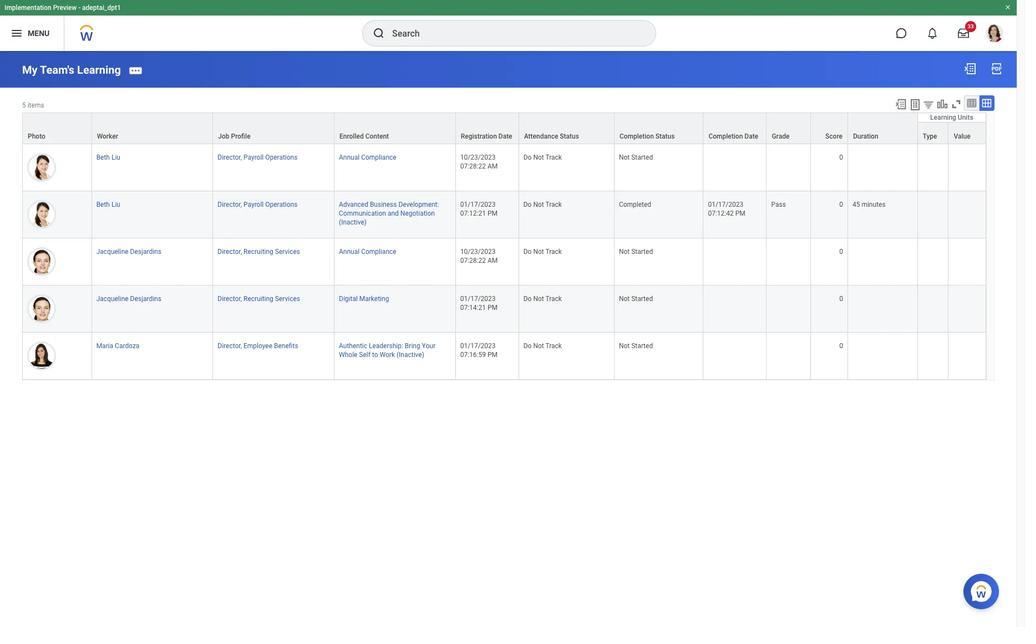Task type: vqa. For each thing, say whether or not it's contained in the screenshot.
PM inside 01/17/2023 07:14:21 PM
yes



Task type: describe. For each thing, give the bounding box(es) containing it.
director, payroll operations link for advanced
[[218, 199, 298, 209]]

01/17/2023 07:12:21 pm
[[461, 201, 498, 218]]

pm for 01/17/2023 07:12:21 pm
[[488, 210, 498, 218]]

score
[[826, 133, 843, 140]]

profile
[[231, 133, 251, 140]]

started for do not track element related to authentic leadership: bring your whole self to work (inactive) link
[[632, 343, 653, 350]]

director, recruiting services link for annual
[[218, 246, 300, 256]]

director, employee benefits
[[218, 343, 298, 350]]

minutes
[[862, 201, 886, 209]]

marketing
[[360, 295, 389, 303]]

beth for first beth liu link from the bottom of the my team's learning main content
[[96, 201, 110, 209]]

maria
[[96, 343, 113, 350]]

communication
[[339, 210, 386, 218]]

not started element for do not track element corresponding to digital marketing link
[[619, 293, 653, 303]]

do not track element for 'advanced business development: communication and negotiation (inactive)' link
[[524, 199, 562, 209]]

view printable version (pdf) image
[[991, 62, 1004, 75]]

track for 'advanced business development: communication and negotiation (inactive)' link do not track element
[[546, 201, 562, 209]]

2 beth liu link from the top
[[96, 199, 120, 209]]

1 beth liu link from the top
[[96, 151, 120, 161]]

do not track element for authentic leadership: bring your whole self to work (inactive) link
[[524, 340, 562, 350]]

digital
[[339, 295, 358, 303]]

work
[[380, 351, 395, 359]]

recruiting for annual compliance
[[244, 248, 274, 256]]

benefits
[[274, 343, 298, 350]]

1 do not track element from the top
[[524, 151, 562, 161]]

type button
[[918, 123, 949, 144]]

do for do not track element corresponding to digital marketing link
[[524, 295, 532, 303]]

annual compliance for director, recruiting services
[[339, 248, 397, 256]]

my team's learning
[[22, 63, 121, 76]]

do for 3rd do not track element from the bottom of the my team's learning main content
[[524, 248, 532, 256]]

10/23/2023 for director, recruiting services
[[461, 248, 496, 256]]

maria cardoza
[[96, 343, 140, 350]]

track for do not track element related to authentic leadership: bring your whole self to work (inactive) link
[[546, 343, 562, 350]]

not started for 3rd do not track element from the bottom of the my team's learning main content
[[619, 248, 653, 256]]

45
[[853, 201, 861, 209]]

registration date
[[461, 133, 513, 140]]

photo
[[28, 133, 45, 140]]

enrolled content
[[340, 133, 389, 140]]

digital marketing link
[[339, 293, 389, 303]]

expand table image
[[982, 98, 993, 109]]

track for 3rd do not track element from the bottom of the my team's learning main content
[[546, 248, 562, 256]]

export to excel image for view printable version (pdf) icon
[[964, 62, 978, 75]]

maria cardoza link
[[96, 340, 140, 350]]

compliance for director, recruiting services
[[361, 248, 397, 256]]

digital marketing
[[339, 295, 389, 303]]

started for 3rd do not track element from the bottom of the my team's learning main content
[[632, 248, 653, 256]]

do not track for do not track element corresponding to digital marketing link
[[524, 295, 562, 303]]

team's
[[40, 63, 74, 76]]

preview
[[53, 4, 77, 12]]

select to filter grid data image
[[923, 99, 935, 110]]

worker
[[97, 133, 118, 140]]

services for annual compliance
[[275, 248, 300, 256]]

6 row from the top
[[22, 286, 987, 333]]

not started element for 3rd do not track element from the bottom of the my team's learning main content
[[619, 246, 653, 256]]

3 do not track element from the top
[[524, 246, 562, 256]]

your
[[422, 343, 436, 350]]

implementation
[[4, 4, 51, 12]]

0 for fourth row
[[840, 201, 844, 209]]

job
[[218, 133, 230, 140]]

completion status button
[[615, 113, 704, 144]]

negotiation
[[401, 210, 435, 218]]

attendance
[[524, 133, 559, 140]]

content
[[366, 133, 389, 140]]

Search Workday  search field
[[392, 21, 633, 46]]

advanced business development: communication and negotiation (inactive)
[[339, 201, 439, 227]]

authentic leadership: bring your whole self to work (inactive)
[[339, 343, 436, 359]]

compliance for director, payroll operations
[[361, 154, 397, 161]]

jacqueline desjardins link for digital
[[96, 293, 161, 303]]

self
[[359, 351, 371, 359]]

status for attendance status
[[560, 133, 580, 140]]

profile logan mcneil image
[[986, 24, 1004, 44]]

director, for director, payroll operations link corresponding to annual
[[218, 154, 242, 161]]

director, payroll operations for annual compliance
[[218, 154, 298, 161]]

items
[[28, 101, 44, 109]]

menu
[[28, 29, 50, 38]]

07:12:42
[[709, 210, 734, 218]]

07:28:22 for director, payroll operations
[[461, 163, 486, 170]]

annual for director, payroll operations
[[339, 154, 360, 161]]

started for first do not track element
[[632, 154, 653, 161]]

table image
[[967, 98, 978, 109]]

01/17/2023 for 07:14:21
[[461, 295, 496, 303]]

grade
[[772, 133, 790, 140]]

director, recruiting services link for digital
[[218, 293, 300, 303]]

01/17/2023 07:12:42 pm
[[709, 201, 746, 218]]

completion date
[[709, 133, 759, 140]]

whole
[[339, 351, 358, 359]]

employee's photo (beth liu) image for "export to worksheets" image
[[27, 200, 56, 229]]

1 employee's photo (jacqueline desjardins) image from the top
[[27, 248, 56, 276]]

am for director, payroll operations
[[488, 163, 498, 170]]

annual compliance for director, payroll operations
[[339, 154, 397, 161]]

4 row from the top
[[22, 191, 987, 239]]

adeptai_dpt1
[[82, 4, 121, 12]]

date for completion date
[[745, 133, 759, 140]]

my
[[22, 63, 38, 76]]

to
[[372, 351, 378, 359]]

pass
[[772, 201, 787, 209]]

export to worksheets image
[[909, 98, 923, 111]]

completed element
[[619, 199, 652, 209]]

development:
[[399, 201, 439, 209]]

45 minutes
[[853, 201, 886, 209]]

employee's photo (maria cardoza) image
[[27, 342, 56, 371]]

bring
[[405, 343, 421, 350]]

authentic leadership: bring your whole self to work (inactive) link
[[339, 340, 436, 359]]

01/17/2023 for 07:12:42
[[709, 201, 744, 209]]

director, recruiting services for annual compliance
[[218, 248, 300, 256]]

not started for do not track element related to authentic leadership: bring your whole self to work (inactive) link
[[619, 343, 653, 350]]

completed
[[619, 201, 652, 209]]

menu banner
[[0, 0, 1018, 51]]

do for do not track element related to authentic leadership: bring your whole self to work (inactive) link
[[524, 343, 532, 350]]

-
[[78, 4, 81, 12]]

07:12:21
[[461, 210, 486, 218]]

completion for completion status
[[620, 133, 654, 140]]

export to excel image for "export to worksheets" image
[[895, 98, 908, 110]]

job profile button
[[213, 113, 334, 144]]

inbox large image
[[959, 28, 970, 39]]

liu for first beth liu link from the bottom of the my team's learning main content
[[112, 201, 120, 209]]

01/17/2023 07:16:59 pm
[[461, 343, 498, 359]]

learning units
[[931, 114, 974, 121]]

duration button
[[849, 113, 918, 144]]

0 for fifth row
[[840, 248, 844, 256]]

advanced
[[339, 201, 369, 209]]

value button
[[949, 123, 986, 144]]

2 employee's photo (jacqueline desjardins) image from the top
[[27, 295, 56, 324]]

jacqueline for annual compliance
[[96, 248, 129, 256]]

annual for director, recruiting services
[[339, 248, 360, 256]]

do not track for 3rd do not track element from the bottom of the my team's learning main content
[[524, 248, 562, 256]]

toolbar inside my team's learning main content
[[890, 95, 995, 113]]

row containing learning units
[[22, 113, 987, 144]]

do for first do not track element
[[524, 154, 532, 161]]

completion date button
[[704, 113, 767, 144]]

33 button
[[952, 21, 977, 46]]

advanced business development: communication and negotiation (inactive) link
[[339, 199, 439, 227]]

payroll for annual compliance
[[244, 154, 264, 161]]

01/17/2023 07:14:21 pm
[[461, 295, 498, 312]]

implementation preview -   adeptai_dpt1
[[4, 4, 121, 12]]



Task type: locate. For each thing, give the bounding box(es) containing it.
01/17/2023 for 07:16:59
[[461, 343, 496, 350]]

2 do from the top
[[524, 201, 532, 209]]

3 do from the top
[[524, 248, 532, 256]]

1 vertical spatial services
[[275, 295, 300, 303]]

registration
[[461, 133, 497, 140]]

learning down expand/collapse chart image
[[931, 114, 957, 121]]

recruiting
[[244, 248, 274, 256], [244, 295, 274, 303]]

enrolled content button
[[335, 113, 456, 144]]

do not track
[[524, 154, 562, 161], [524, 201, 562, 209], [524, 248, 562, 256], [524, 295, 562, 303], [524, 343, 562, 350]]

4 director, from the top
[[218, 295, 242, 303]]

1 10/23/2023 07:28:22 am from the top
[[461, 154, 498, 170]]

not
[[534, 154, 544, 161], [619, 154, 630, 161], [534, 201, 544, 209], [534, 248, 544, 256], [619, 248, 630, 256], [534, 295, 544, 303], [619, 295, 630, 303], [534, 343, 544, 350], [619, 343, 630, 350]]

0 vertical spatial (inactive)
[[339, 219, 367, 227]]

1 07:28:22 from the top
[[461, 163, 486, 170]]

export to excel image
[[964, 62, 978, 75], [895, 98, 908, 110]]

annual compliance down communication
[[339, 248, 397, 256]]

director, employee benefits link
[[218, 340, 298, 350]]

10/23/2023 07:28:22 am for services
[[461, 248, 498, 265]]

row containing maria cardoza
[[22, 333, 987, 380]]

0 vertical spatial 10/23/2023 07:28:22 am
[[461, 154, 498, 170]]

0 horizontal spatial date
[[499, 133, 513, 140]]

3 row from the top
[[22, 144, 987, 191]]

1 track from the top
[[546, 154, 562, 161]]

1 director, payroll operations from the top
[[218, 154, 298, 161]]

0 vertical spatial annual
[[339, 154, 360, 161]]

1 vertical spatial export to excel image
[[895, 98, 908, 110]]

4 do not track from the top
[[524, 295, 562, 303]]

value
[[954, 133, 971, 140]]

0 for 2nd row from the bottom
[[840, 295, 844, 303]]

4 track from the top
[[546, 295, 562, 303]]

0 vertical spatial employee's photo (jacqueline desjardins) image
[[27, 248, 56, 276]]

2 annual compliance link from the top
[[339, 246, 397, 256]]

1 horizontal spatial completion
[[709, 133, 743, 140]]

annual compliance link for director, recruiting services
[[339, 246, 397, 256]]

0 vertical spatial recruiting
[[244, 248, 274, 256]]

1 desjardins from the top
[[130, 248, 161, 256]]

liu for first beth liu link from the top
[[112, 154, 120, 161]]

not started for do not track element corresponding to digital marketing link
[[619, 295, 653, 303]]

do not track for do not track element related to authentic leadership: bring your whole self to work (inactive) link
[[524, 343, 562, 350]]

1 do from the top
[[524, 154, 532, 161]]

date inside popup button
[[499, 133, 513, 140]]

0 vertical spatial director, payroll operations
[[218, 154, 298, 161]]

worker button
[[92, 113, 213, 144]]

1 vertical spatial annual
[[339, 248, 360, 256]]

annual down the enrolled
[[339, 154, 360, 161]]

0 horizontal spatial completion
[[620, 133, 654, 140]]

2 operations from the top
[[265, 201, 298, 209]]

director,
[[218, 154, 242, 161], [218, 201, 242, 209], [218, 248, 242, 256], [218, 295, 242, 303], [218, 343, 242, 350]]

2 director, from the top
[[218, 201, 242, 209]]

learning units button
[[918, 113, 986, 122]]

1 vertical spatial 10/23/2023
[[461, 248, 496, 256]]

1 am from the top
[[488, 163, 498, 170]]

1 compliance from the top
[[361, 154, 397, 161]]

4 not started from the top
[[619, 343, 653, 350]]

2 0 from the top
[[840, 201, 844, 209]]

export to excel image left "export to worksheets" image
[[895, 98, 908, 110]]

01/17/2023 inside 01/17/2023 07:12:42 pm
[[709, 201, 744, 209]]

director, recruiting services
[[218, 248, 300, 256], [218, 295, 300, 303]]

annual compliance link
[[339, 151, 397, 161], [339, 246, 397, 256]]

toolbar
[[890, 95, 995, 113]]

do not track element
[[524, 151, 562, 161], [524, 199, 562, 209], [524, 246, 562, 256], [524, 293, 562, 303], [524, 340, 562, 350]]

1 vertical spatial 07:28:22
[[461, 257, 486, 265]]

track
[[546, 154, 562, 161], [546, 201, 562, 209], [546, 248, 562, 256], [546, 295, 562, 303], [546, 343, 562, 350]]

desjardins for annual
[[130, 248, 161, 256]]

pm inside 01/17/2023 07:12:42 pm
[[736, 210, 746, 218]]

3 not started from the top
[[619, 295, 653, 303]]

1 vertical spatial jacqueline desjardins link
[[96, 293, 161, 303]]

menu button
[[0, 16, 64, 51]]

services for digital marketing
[[275, 295, 300, 303]]

1 liu from the top
[[112, 154, 120, 161]]

2 director, recruiting services link from the top
[[218, 293, 300, 303]]

0 vertical spatial payroll
[[244, 154, 264, 161]]

director, payroll operations
[[218, 154, 298, 161], [218, 201, 298, 209]]

learning inside popup button
[[931, 114, 957, 121]]

1 started from the top
[[632, 154, 653, 161]]

annual compliance down enrolled content
[[339, 154, 397, 161]]

1 horizontal spatial learning
[[931, 114, 957, 121]]

1 director, recruiting services from the top
[[218, 248, 300, 256]]

4 do from the top
[[524, 295, 532, 303]]

type
[[923, 133, 938, 140]]

beth liu for first beth liu link from the top
[[96, 154, 120, 161]]

pm right 07:12:21
[[488, 210, 498, 218]]

date left grade
[[745, 133, 759, 140]]

export to excel image left view printable version (pdf) icon
[[964, 62, 978, 75]]

(inactive)
[[339, 219, 367, 227], [397, 351, 425, 359]]

2 jacqueline desjardins link from the top
[[96, 293, 161, 303]]

cell
[[704, 144, 767, 191], [767, 144, 811, 191], [849, 144, 918, 191], [918, 144, 949, 191], [949, 144, 987, 191], [918, 191, 949, 239], [949, 191, 987, 239], [704, 239, 767, 286], [767, 239, 811, 286], [849, 239, 918, 286], [918, 239, 949, 286], [949, 239, 987, 286], [704, 286, 767, 333], [767, 286, 811, 333], [849, 286, 918, 333], [918, 286, 949, 333], [949, 286, 987, 333], [704, 333, 767, 380], [767, 333, 811, 380], [849, 333, 918, 380], [918, 333, 949, 380], [949, 333, 987, 380]]

3 do not track from the top
[[524, 248, 562, 256]]

7 row from the top
[[22, 333, 987, 380]]

pm right 07:16:59
[[488, 351, 498, 359]]

close environment banner image
[[1005, 4, 1012, 11]]

jacqueline desjardins for digital
[[96, 295, 161, 303]]

1 horizontal spatial status
[[656, 133, 675, 140]]

01/17/2023 up 07:12:21
[[461, 201, 496, 209]]

0 vertical spatial beth
[[96, 154, 110, 161]]

director, for director, recruiting services link associated with annual
[[218, 248, 242, 256]]

employee's photo (beth liu) image
[[27, 153, 56, 182], [27, 200, 56, 229]]

2 am from the top
[[488, 257, 498, 265]]

registration date button
[[456, 113, 519, 144]]

1 beth from the top
[[96, 154, 110, 161]]

0 horizontal spatial export to excel image
[[895, 98, 908, 110]]

1 vertical spatial operations
[[265, 201, 298, 209]]

2 payroll from the top
[[244, 201, 264, 209]]

pm right '07:12:42' at the top
[[736, 210, 746, 218]]

5 do not track from the top
[[524, 343, 562, 350]]

0 vertical spatial services
[[275, 248, 300, 256]]

2 beth liu from the top
[[96, 201, 120, 209]]

07:28:22 for director, recruiting services
[[461, 257, 486, 265]]

recruiting for digital marketing
[[244, 295, 274, 303]]

1 vertical spatial employee's photo (jacqueline desjardins) image
[[27, 295, 56, 324]]

5 do from the top
[[524, 343, 532, 350]]

payroll for advanced business development: communication and negotiation (inactive)
[[244, 201, 264, 209]]

2 row from the top
[[22, 122, 987, 144]]

date right registration
[[499, 133, 513, 140]]

track for first do not track element
[[546, 154, 562, 161]]

33
[[968, 23, 975, 29]]

07:14:21
[[461, 304, 486, 312]]

1 services from the top
[[275, 248, 300, 256]]

2 not started from the top
[[619, 248, 653, 256]]

pm for 01/17/2023 07:16:59 pm
[[488, 351, 498, 359]]

0 vertical spatial annual compliance link
[[339, 151, 397, 161]]

0 vertical spatial director, payroll operations link
[[218, 151, 298, 161]]

jacqueline desjardins link
[[96, 246, 161, 256], [96, 293, 161, 303]]

my team's learning main content
[[0, 51, 1018, 391]]

5 director, from the top
[[218, 343, 242, 350]]

my team's learning element
[[22, 63, 121, 76]]

1 horizontal spatial date
[[745, 133, 759, 140]]

status for completion status
[[656, 133, 675, 140]]

jacqueline desjardins link for annual
[[96, 246, 161, 256]]

started for do not track element corresponding to digital marketing link
[[632, 295, 653, 303]]

annual compliance link for director, payroll operations
[[339, 151, 397, 161]]

2 employee's photo (beth liu) image from the top
[[27, 200, 56, 229]]

1 10/23/2023 from the top
[[461, 154, 496, 161]]

do not track for 'advanced business development: communication and negotiation (inactive)' link do not track element
[[524, 201, 562, 209]]

0 horizontal spatial status
[[560, 133, 580, 140]]

am down "registration date"
[[488, 163, 498, 170]]

pm inside '01/17/2023 07:16:59 pm'
[[488, 351, 498, 359]]

completion for completion date
[[709, 133, 743, 140]]

pass element
[[772, 199, 787, 209]]

0 vertical spatial compliance
[[361, 154, 397, 161]]

1 vertical spatial director, recruiting services link
[[218, 293, 300, 303]]

0 vertical spatial export to excel image
[[964, 62, 978, 75]]

07:28:22 up 01/17/2023 07:14:21 pm
[[461, 257, 486, 265]]

3 0 from the top
[[840, 248, 844, 256]]

beth liu
[[96, 154, 120, 161], [96, 201, 120, 209]]

1 vertical spatial payroll
[[244, 201, 264, 209]]

1 vertical spatial director, payroll operations
[[218, 201, 298, 209]]

0 horizontal spatial (inactive)
[[339, 219, 367, 227]]

am
[[488, 163, 498, 170], [488, 257, 498, 265]]

annual compliance link down enrolled content
[[339, 151, 397, 161]]

desjardins
[[130, 248, 161, 256], [130, 295, 161, 303]]

1 status from the left
[[560, 133, 580, 140]]

1 director, from the top
[[218, 154, 242, 161]]

2 desjardins from the top
[[130, 295, 161, 303]]

0 horizontal spatial learning
[[77, 63, 121, 76]]

(inactive) down bring
[[397, 351, 425, 359]]

2 director, recruiting services from the top
[[218, 295, 300, 303]]

do for 'advanced business development: communication and negotiation (inactive)' link do not track element
[[524, 201, 532, 209]]

beth liu for first beth liu link from the bottom of the my team's learning main content
[[96, 201, 120, 209]]

not started
[[619, 154, 653, 161], [619, 248, 653, 256], [619, 295, 653, 303], [619, 343, 653, 350]]

1 jacqueline desjardins from the top
[[96, 248, 161, 256]]

1 vertical spatial annual compliance
[[339, 248, 397, 256]]

0 vertical spatial employee's photo (beth liu) image
[[27, 153, 56, 182]]

payroll
[[244, 154, 264, 161], [244, 201, 264, 209]]

not started element for first do not track element
[[619, 151, 653, 161]]

do not track for first do not track element
[[524, 154, 562, 161]]

learning right team's
[[77, 63, 121, 76]]

(inactive) down communication
[[339, 219, 367, 227]]

01/17/2023 for 07:12:21
[[461, 201, 496, 209]]

director, for director, payroll operations link associated with advanced
[[218, 201, 242, 209]]

2 do not track from the top
[[524, 201, 562, 209]]

2 jacqueline from the top
[[96, 295, 129, 303]]

0 vertical spatial beth liu
[[96, 154, 120, 161]]

1 vertical spatial beth
[[96, 201, 110, 209]]

grade button
[[767, 113, 811, 144]]

0 vertical spatial director, recruiting services
[[218, 248, 300, 256]]

1 vertical spatial beth liu
[[96, 201, 120, 209]]

01/17/2023 up 07:16:59
[[461, 343, 496, 350]]

annual
[[339, 154, 360, 161], [339, 248, 360, 256]]

date
[[499, 133, 513, 140], [745, 133, 759, 140]]

5 items
[[22, 101, 44, 109]]

units
[[959, 114, 974, 121]]

1 jacqueline desjardins link from the top
[[96, 246, 161, 256]]

0 vertical spatial jacqueline desjardins
[[96, 248, 161, 256]]

1 vertical spatial liu
[[112, 201, 120, 209]]

am for director, recruiting services
[[488, 257, 498, 265]]

10/23/2023
[[461, 154, 496, 161], [461, 248, 496, 256]]

1 vertical spatial jacqueline
[[96, 295, 129, 303]]

not started element for do not track element related to authentic leadership: bring your whole self to work (inactive) link
[[619, 340, 653, 350]]

director, payroll operations link for annual
[[218, 151, 298, 161]]

2 track from the top
[[546, 201, 562, 209]]

jacqueline for digital marketing
[[96, 295, 129, 303]]

1 annual compliance from the top
[[339, 154, 397, 161]]

1 recruiting from the top
[[244, 248, 274, 256]]

desjardins for digital
[[130, 295, 161, 303]]

4 0 from the top
[[840, 295, 844, 303]]

0 for row containing maria cardoza
[[840, 343, 844, 350]]

01/17/2023 up '07:12:42' at the top
[[709, 201, 744, 209]]

1 vertical spatial annual compliance link
[[339, 246, 397, 256]]

01/17/2023 inside 01/17/2023 07:14:21 pm
[[461, 295, 496, 303]]

1 vertical spatial learning
[[931, 114, 957, 121]]

1 not started element from the top
[[619, 151, 653, 161]]

1 vertical spatial employee's photo (beth liu) image
[[27, 200, 56, 229]]

pm
[[488, 210, 498, 218], [736, 210, 746, 218], [488, 304, 498, 312], [488, 351, 498, 359]]

5 track from the top
[[546, 343, 562, 350]]

operations for annual compliance
[[265, 154, 298, 161]]

07:28:22 down registration
[[461, 163, 486, 170]]

status inside 'popup button'
[[560, 133, 580, 140]]

pm for 01/17/2023 07:12:42 pm
[[736, 210, 746, 218]]

0 vertical spatial am
[[488, 163, 498, 170]]

notifications large image
[[928, 28, 939, 39]]

1 horizontal spatial export to excel image
[[964, 62, 978, 75]]

pm inside 01/17/2023 07:12:21 pm
[[488, 210, 498, 218]]

jacqueline
[[96, 248, 129, 256], [96, 295, 129, 303]]

0 vertical spatial liu
[[112, 154, 120, 161]]

duration
[[854, 133, 879, 140]]

07:16:59
[[461, 351, 486, 359]]

1 vertical spatial director, payroll operations link
[[218, 199, 298, 209]]

2 status from the left
[[656, 133, 675, 140]]

1 annual from the top
[[339, 154, 360, 161]]

0 vertical spatial director, recruiting services link
[[218, 246, 300, 256]]

1 vertical spatial am
[[488, 257, 498, 265]]

1 director, recruiting services link from the top
[[218, 246, 300, 256]]

not started element
[[619, 151, 653, 161], [619, 246, 653, 256], [619, 293, 653, 303], [619, 340, 653, 350]]

3 started from the top
[[632, 295, 653, 303]]

1 annual compliance link from the top
[[339, 151, 397, 161]]

10/23/2023 for director, payroll operations
[[461, 154, 496, 161]]

0 vertical spatial learning
[[77, 63, 121, 76]]

compliance down advanced business development: communication and negotiation (inactive)
[[361, 248, 397, 256]]

01/17/2023 inside '01/17/2023 07:16:59 pm'
[[461, 343, 496, 350]]

beth for first beth liu link from the top
[[96, 154, 110, 161]]

do
[[524, 154, 532, 161], [524, 201, 532, 209], [524, 248, 532, 256], [524, 295, 532, 303], [524, 343, 532, 350]]

1 do not track from the top
[[524, 154, 562, 161]]

3 track from the top
[[546, 248, 562, 256]]

1 vertical spatial director, recruiting services
[[218, 295, 300, 303]]

cardoza
[[115, 343, 140, 350]]

0 vertical spatial 07:28:22
[[461, 163, 486, 170]]

and
[[388, 210, 399, 218]]

fullscreen image
[[951, 98, 963, 110]]

1 vertical spatial beth liu link
[[96, 199, 120, 209]]

jacqueline desjardins for annual
[[96, 248, 161, 256]]

01/17/2023 inside 01/17/2023 07:12:21 pm
[[461, 201, 496, 209]]

2 director, payroll operations from the top
[[218, 201, 298, 209]]

1 0 from the top
[[840, 154, 844, 161]]

1 payroll from the top
[[244, 154, 264, 161]]

photo button
[[23, 113, 91, 144]]

compliance down "content"
[[361, 154, 397, 161]]

10/23/2023 07:28:22 am for operations
[[461, 154, 498, 170]]

0 vertical spatial annual compliance
[[339, 154, 397, 161]]

2 10/23/2023 from the top
[[461, 248, 496, 256]]

2 annual from the top
[[339, 248, 360, 256]]

1 vertical spatial (inactive)
[[397, 351, 425, 359]]

5 row from the top
[[22, 239, 987, 286]]

director, recruiting services for digital marketing
[[218, 295, 300, 303]]

date for registration date
[[499, 133, 513, 140]]

5 0 from the top
[[840, 343, 844, 350]]

pm for 01/17/2023 07:14:21 pm
[[488, 304, 498, 312]]

2 compliance from the top
[[361, 248, 397, 256]]

2 jacqueline desjardins from the top
[[96, 295, 161, 303]]

am up 01/17/2023 07:14:21 pm
[[488, 257, 498, 265]]

pm right the 07:14:21
[[488, 304, 498, 312]]

10/23/2023 07:28:22 am down registration
[[461, 154, 498, 170]]

2 services from the top
[[275, 295, 300, 303]]

2 beth from the top
[[96, 201, 110, 209]]

1 employee's photo (beth liu) image from the top
[[27, 153, 56, 182]]

row
[[22, 113, 987, 144], [22, 122, 987, 144], [22, 144, 987, 191], [22, 191, 987, 239], [22, 239, 987, 286], [22, 286, 987, 333], [22, 333, 987, 380]]

justify image
[[10, 27, 23, 40]]

completion status
[[620, 133, 675, 140]]

beth liu link
[[96, 151, 120, 161], [96, 199, 120, 209]]

pm inside 01/17/2023 07:14:21 pm
[[488, 304, 498, 312]]

10/23/2023 07:28:22 am
[[461, 154, 498, 170], [461, 248, 498, 265]]

1 vertical spatial recruiting
[[244, 295, 274, 303]]

enrolled
[[340, 133, 364, 140]]

10/23/2023 down registration
[[461, 154, 496, 161]]

employee
[[244, 343, 273, 350]]

beth
[[96, 154, 110, 161], [96, 201, 110, 209]]

4 started from the top
[[632, 343, 653, 350]]

0 vertical spatial jacqueline desjardins link
[[96, 246, 161, 256]]

operations for advanced business development: communication and negotiation (inactive)
[[265, 201, 298, 209]]

1 date from the left
[[499, 133, 513, 140]]

2 completion from the left
[[709, 133, 743, 140]]

2 liu from the top
[[112, 201, 120, 209]]

2 annual compliance from the top
[[339, 248, 397, 256]]

3 not started element from the top
[[619, 293, 653, 303]]

1 vertical spatial 10/23/2023 07:28:22 am
[[461, 248, 498, 265]]

2 recruiting from the top
[[244, 295, 274, 303]]

5
[[22, 101, 26, 109]]

5 do not track element from the top
[[524, 340, 562, 350]]

leadership:
[[369, 343, 404, 350]]

1 not started from the top
[[619, 154, 653, 161]]

2 do not track element from the top
[[524, 199, 562, 209]]

row containing type
[[22, 122, 987, 144]]

2 07:28:22 from the top
[[461, 257, 486, 265]]

do not track element for digital marketing link
[[524, 293, 562, 303]]

director, for director, employee benefits link
[[218, 343, 242, 350]]

1 row from the top
[[22, 113, 987, 144]]

track for do not track element corresponding to digital marketing link
[[546, 295, 562, 303]]

business
[[370, 201, 397, 209]]

employee's photo (beth liu) image for view printable version (pdf) icon
[[27, 153, 56, 182]]

job profile
[[218, 133, 251, 140]]

date inside popup button
[[745, 133, 759, 140]]

attendance status button
[[519, 113, 614, 144]]

0 vertical spatial operations
[[265, 154, 298, 161]]

authentic
[[339, 343, 368, 350]]

1 completion from the left
[[620, 133, 654, 140]]

10/23/2023 down 07:12:21
[[461, 248, 496, 256]]

2 not started element from the top
[[619, 246, 653, 256]]

score button
[[811, 113, 848, 144]]

1 vertical spatial jacqueline desjardins
[[96, 295, 161, 303]]

started
[[632, 154, 653, 161], [632, 248, 653, 256], [632, 295, 653, 303], [632, 343, 653, 350]]

status inside popup button
[[656, 133, 675, 140]]

liu
[[112, 154, 120, 161], [112, 201, 120, 209]]

4 not started element from the top
[[619, 340, 653, 350]]

10/23/2023 07:28:22 am down 07:12:21
[[461, 248, 498, 265]]

1 horizontal spatial (inactive)
[[397, 351, 425, 359]]

director, payroll operations for advanced business development: communication and negotiation (inactive)
[[218, 201, 298, 209]]

0 vertical spatial beth liu link
[[96, 151, 120, 161]]

director, for director, recruiting services link associated with digital
[[218, 295, 242, 303]]

(inactive) inside 'authentic leadership: bring your whole self to work (inactive)'
[[397, 351, 425, 359]]

0 vertical spatial desjardins
[[130, 248, 161, 256]]

1 vertical spatial desjardins
[[130, 295, 161, 303]]

search image
[[372, 27, 386, 40]]

not started for first do not track element
[[619, 154, 653, 161]]

learning
[[77, 63, 121, 76], [931, 114, 957, 121]]

(inactive) inside advanced business development: communication and negotiation (inactive)
[[339, 219, 367, 227]]

1 director, payroll operations link from the top
[[218, 151, 298, 161]]

0 for fifth row from the bottom of the my team's learning main content
[[840, 154, 844, 161]]

01/17/2023 up the 07:14:21
[[461, 295, 496, 303]]

0 vertical spatial 10/23/2023
[[461, 154, 496, 161]]

annual down communication
[[339, 248, 360, 256]]

attendance status
[[524, 133, 580, 140]]

3 director, from the top
[[218, 248, 242, 256]]

employee's photo (jacqueline desjardins) image
[[27, 248, 56, 276], [27, 295, 56, 324]]

2 date from the left
[[745, 133, 759, 140]]

1 jacqueline from the top
[[96, 248, 129, 256]]

expand/collapse chart image
[[937, 98, 949, 110]]

0 vertical spatial jacqueline
[[96, 248, 129, 256]]

1 vertical spatial compliance
[[361, 248, 397, 256]]

annual compliance link down communication
[[339, 246, 397, 256]]



